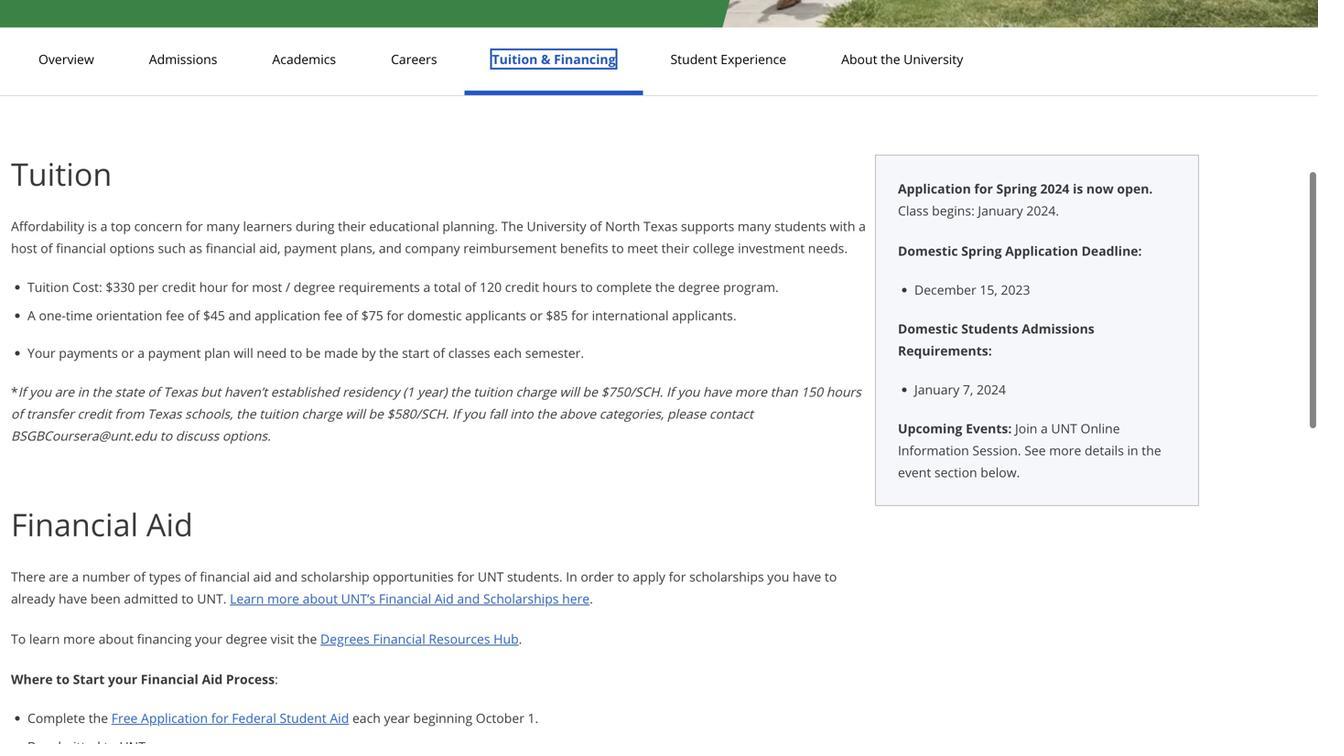 Task type: vqa. For each thing, say whether or not it's contained in the screenshot.
'Online Degrees'
no



Task type: locate. For each thing, give the bounding box(es) containing it.
the inside join a unt online information session. see more details in the event section below.
[[1142, 442, 1162, 459]]

for inside application for spring 2024 is now open. class begins: january 2024.
[[975, 180, 993, 197]]

tuition left &
[[492, 50, 538, 68]]

university inside 'affordability is a top concern for many learners during their educational planning. the university of north texas supports many students with a host of financial options such as financial aid, payment plans, and company reimbursement benefits to meet their college investment needs.'
[[527, 217, 587, 235]]

the right details
[[1142, 442, 1162, 459]]

2 horizontal spatial will
[[560, 383, 579, 401]]

fee up made
[[324, 307, 343, 324]]

student right federal
[[280, 710, 327, 727]]

experience
[[721, 50, 787, 68]]

tuition for tuition cost: $330 per credit hour for most / degree requirements a total of 120 credit hours to complete the degree program.
[[27, 278, 69, 296]]

2 vertical spatial have
[[59, 590, 87, 607]]

0 vertical spatial domestic
[[898, 242, 958, 260]]

1 vertical spatial or
[[121, 344, 134, 362]]

be left made
[[306, 344, 321, 362]]

1 horizontal spatial university
[[904, 50, 963, 68]]

above
[[560, 405, 596, 423]]

2 horizontal spatial application
[[1005, 242, 1078, 260]]

careers link
[[386, 50, 443, 68]]

about down been
[[99, 630, 134, 648]]

1 vertical spatial unt
[[478, 568, 504, 586]]

for right $85
[[571, 307, 589, 324]]

application up begins:
[[898, 180, 971, 197]]

credit inside * if you are in the state of texas but haven't established residency (1 year) the tuition charge will be $750/sch. if you have more than 150 hours of transfer credit from texas schools, the tuition charge will be $580/sch. if you fall into the above categories, please contact bsgbcoursera@unt.edu to discuss options.
[[77, 405, 112, 423]]

supports
[[681, 217, 735, 235]]

if up bsgbcoursera@unt.edu
[[18, 383, 26, 401]]

credit right 120
[[505, 278, 539, 296]]

1 vertical spatial domestic
[[898, 320, 958, 337]]

is left the top
[[88, 217, 97, 235]]

0 vertical spatial hours
[[543, 278, 577, 296]]

concern
[[134, 217, 182, 235]]

tuition cost: $330 per credit hour for most / degree requirements a total of 120 credit hours to complete the degree program. list item
[[27, 277, 875, 297]]

the right year)
[[451, 383, 470, 401]]

1 domestic from the top
[[898, 242, 958, 260]]

from
[[115, 405, 144, 423]]

the right complete
[[655, 278, 675, 296]]

unt
[[1051, 420, 1078, 437], [478, 568, 504, 586]]

domestic for domestic students admissions requirements:
[[898, 320, 958, 337]]

the right the about
[[881, 50, 901, 68]]

aid
[[253, 568, 272, 586]]

0 vertical spatial 2024
[[1041, 180, 1070, 197]]

if up please
[[667, 383, 674, 401]]

1 vertical spatial january
[[915, 381, 960, 398]]

0 horizontal spatial january
[[915, 381, 960, 398]]

or down the orientation
[[121, 344, 134, 362]]

are
[[55, 383, 74, 401], [49, 568, 68, 586]]

but
[[201, 383, 221, 401]]

$75
[[361, 307, 383, 324]]

student left experience in the top of the page
[[671, 50, 718, 68]]

1 horizontal spatial or
[[530, 307, 543, 324]]

are inside there are a number of types of financial aid and scholarship opportunities for unt students. in order to apply for scholarships you have to already have been admitted to unt.
[[49, 568, 68, 586]]

many up investment
[[738, 217, 771, 235]]

a inside there are a number of types of financial aid and scholarship opportunities for unt students. in order to apply for scholarships you have to already have been admitted to unt.
[[72, 568, 79, 586]]

2023
[[1001, 281, 1030, 298]]

0 vertical spatial application
[[898, 180, 971, 197]]

plan
[[204, 344, 230, 362]]

be up above
[[583, 383, 598, 401]]

for right apply
[[669, 568, 686, 586]]

spring
[[997, 180, 1037, 197], [962, 242, 1002, 260]]

0 horizontal spatial payment
[[148, 344, 201, 362]]

admitted
[[124, 590, 178, 607]]

to inside list item
[[290, 344, 302, 362]]

1 vertical spatial texas
[[163, 383, 197, 401]]

0 vertical spatial or
[[530, 307, 543, 324]]

0 horizontal spatial your
[[108, 671, 137, 688]]

1 horizontal spatial be
[[369, 405, 384, 423]]

1 vertical spatial university
[[527, 217, 587, 235]]

1 vertical spatial spring
[[962, 242, 1002, 260]]

application up "december 15, 2023" list item
[[1005, 242, 1078, 260]]

2 vertical spatial application
[[141, 710, 208, 727]]

0 horizontal spatial in
[[78, 383, 89, 401]]

1 horizontal spatial .
[[590, 590, 593, 607]]

0 vertical spatial texas
[[644, 217, 678, 235]]

are right there
[[49, 568, 68, 586]]

applicants.
[[672, 307, 737, 324]]

1 horizontal spatial hours
[[827, 383, 861, 401]]

the left free
[[89, 710, 108, 727]]

for up as
[[186, 217, 203, 235]]

such
[[158, 239, 186, 257]]

1 vertical spatial student
[[280, 710, 327, 727]]

domestic for domestic spring application deadline:
[[898, 242, 958, 260]]

financial inside there are a number of types of financial aid and scholarship opportunities for unt students. in order to apply for scholarships you have to already have been admitted to unt.
[[200, 568, 250, 586]]

of inside list item
[[433, 344, 445, 362]]

unt inside join a unt online information session. see more details in the event section below.
[[1051, 420, 1078, 437]]

of left $75
[[346, 307, 358, 324]]

texas inside 'affordability is a top concern for many learners during their educational planning. the university of north texas supports many students with a host of financial options such as financial aid, payment plans, and company reimbursement benefits to meet their college investment needs.'
[[644, 217, 678, 235]]

for left federal
[[211, 710, 229, 727]]

will down residency
[[346, 405, 365, 423]]

degrees financial resources hub link
[[320, 630, 519, 648]]

0 horizontal spatial charge
[[302, 405, 342, 423]]

0 vertical spatial in
[[78, 383, 89, 401]]

charge up into
[[516, 383, 556, 401]]

financial up unt.
[[200, 568, 250, 586]]

investment
[[738, 239, 805, 257]]

are up transfer
[[55, 383, 74, 401]]

2 domestic from the top
[[898, 320, 958, 337]]

0 vertical spatial are
[[55, 383, 74, 401]]

time
[[66, 307, 93, 324]]

0 vertical spatial admissions
[[149, 50, 217, 68]]

0 horizontal spatial degree
[[226, 630, 267, 648]]

their up plans,
[[338, 217, 366, 235]]

(1
[[403, 383, 414, 401]]

1 vertical spatial their
[[662, 239, 690, 257]]

1 horizontal spatial your
[[195, 630, 222, 648]]

1 vertical spatial about
[[99, 630, 134, 648]]

bsgbcoursera@unt.edu
[[11, 427, 157, 445]]

1 horizontal spatial january
[[978, 202, 1023, 219]]

december 15, 2023
[[915, 281, 1030, 298]]

more right learn
[[63, 630, 95, 648]]

been
[[90, 590, 121, 607]]

degree up applicants.
[[678, 278, 720, 296]]

schools,
[[185, 405, 233, 423]]

0 horizontal spatial application
[[141, 710, 208, 727]]

planning.
[[443, 217, 498, 235]]

the
[[881, 50, 901, 68], [655, 278, 675, 296], [379, 344, 399, 362], [92, 383, 112, 401], [451, 383, 470, 401], [236, 405, 256, 423], [537, 405, 556, 423], [1142, 442, 1162, 459], [298, 630, 317, 648], [89, 710, 108, 727]]

domestic
[[898, 242, 958, 260], [898, 320, 958, 337]]

0 vertical spatial list item
[[27, 709, 875, 728]]

in down payments at top left
[[78, 383, 89, 401]]

fee left the $45
[[166, 307, 184, 324]]

january 7, 2024 list item
[[915, 380, 1177, 399]]

where to start your financial aid process :
[[11, 671, 278, 688]]

be down residency
[[369, 405, 384, 423]]

to
[[11, 630, 26, 648]]

0 vertical spatial payment
[[284, 239, 337, 257]]

overview link
[[33, 50, 100, 68]]

0 horizontal spatial credit
[[77, 405, 112, 423]]

1 vertical spatial .
[[519, 630, 522, 648]]

0 horizontal spatial unt
[[478, 568, 504, 586]]

in
[[78, 383, 89, 401], [1128, 442, 1139, 459]]

2024 inside application for spring 2024 is now open. class begins: january 2024.
[[1041, 180, 1070, 197]]

students
[[775, 217, 827, 235]]

2 vertical spatial will
[[346, 405, 365, 423]]

resources
[[429, 630, 490, 648]]

a inside list item
[[138, 344, 145, 362]]

0 horizontal spatial fee
[[166, 307, 184, 324]]

january 7, 2024
[[915, 381, 1006, 398]]

payment inside list item
[[148, 344, 201, 362]]

2024 inside list item
[[977, 381, 1006, 398]]

1 vertical spatial are
[[49, 568, 68, 586]]

2 horizontal spatial degree
[[678, 278, 720, 296]]

list containing complete the
[[18, 709, 875, 744]]

. down scholarships
[[519, 630, 522, 648]]

tuition inside tuition cost: $330 per credit hour for most / degree requirements a total of 120 credit hours to complete the degree program. list item
[[27, 278, 69, 296]]

of left 120
[[464, 278, 476, 296]]

about down the scholarship
[[303, 590, 338, 607]]

spring inside application for spring 2024 is now open. class begins: january 2024.
[[997, 180, 1037, 197]]

the inside 'list item'
[[89, 710, 108, 727]]

1 horizontal spatial student
[[671, 50, 718, 68]]

a
[[100, 217, 107, 235], [859, 217, 866, 235], [423, 278, 431, 296], [138, 344, 145, 362], [1041, 420, 1048, 437], [72, 568, 79, 586]]

texas up "meet"
[[644, 217, 678, 235]]

now
[[1087, 180, 1114, 197]]

payment down during
[[284, 239, 337, 257]]

0 vertical spatial about
[[303, 590, 338, 607]]

spring up 2024.
[[997, 180, 1037, 197]]

0 horizontal spatial their
[[338, 217, 366, 235]]

each right classes
[[494, 344, 522, 362]]

admissions
[[149, 50, 217, 68], [1022, 320, 1095, 337]]

0 vertical spatial spring
[[997, 180, 1037, 197]]

requirements
[[339, 278, 420, 296]]

their right "meet"
[[662, 239, 690, 257]]

2 horizontal spatial have
[[793, 568, 821, 586]]

of down *
[[11, 405, 23, 423]]

a one-time orientation fee of $45 and application fee of $75 for domestic applicants or $85 for international applicants. list item
[[27, 306, 875, 325]]

where
[[11, 671, 53, 688]]

texas
[[644, 217, 678, 235], [163, 383, 197, 401], [147, 405, 182, 423]]

1 fee from the left
[[166, 307, 184, 324]]

2024 right 7, at the bottom right
[[977, 381, 1006, 398]]

0 horizontal spatial or
[[121, 344, 134, 362]]

1 horizontal spatial will
[[346, 405, 365, 423]]

january
[[978, 202, 1023, 219], [915, 381, 960, 398]]

0 vertical spatial tuition
[[474, 383, 513, 401]]

unt's
[[341, 590, 376, 607]]

affordability
[[11, 217, 84, 235]]

2024 up 2024.
[[1041, 180, 1070, 197]]

tuition down established
[[259, 405, 298, 423]]

0 vertical spatial january
[[978, 202, 1023, 219]]

0 vertical spatial university
[[904, 50, 963, 68]]

list item
[[27, 709, 875, 728], [27, 737, 875, 744]]

many left learners
[[206, 217, 240, 235]]

hub
[[494, 630, 519, 648]]

more up contact
[[735, 383, 767, 401]]

texas left but
[[163, 383, 197, 401]]

1 vertical spatial hours
[[827, 383, 861, 401]]

financial down "financing"
[[141, 671, 199, 688]]

0 vertical spatial .
[[590, 590, 593, 607]]

tuition up fall
[[474, 383, 513, 401]]

list item down beginning
[[27, 737, 875, 744]]

january inside application for spring 2024 is now open. class begins: january 2024.
[[978, 202, 1023, 219]]

deadline:
[[1082, 242, 1142, 260]]

north
[[605, 217, 640, 235]]

list
[[18, 277, 875, 325], [18, 709, 875, 744]]

1 list from the top
[[18, 277, 875, 325]]

application
[[898, 180, 971, 197], [1005, 242, 1078, 260], [141, 710, 208, 727]]

if
[[18, 383, 26, 401], [667, 383, 674, 401], [452, 405, 460, 423]]

0 horizontal spatial each
[[352, 710, 381, 727]]

orientation
[[96, 307, 162, 324]]

1 vertical spatial be
[[583, 383, 598, 401]]

1 horizontal spatial fee
[[324, 307, 343, 324]]

the inside your payments or a payment plan will need to be made by the start of classes each semester. list item
[[379, 344, 399, 362]]

list item containing complete the
[[27, 709, 875, 728]]

tuition up affordability
[[11, 152, 112, 195]]

credit right per
[[162, 278, 196, 296]]

2 vertical spatial tuition
[[27, 278, 69, 296]]

payment
[[284, 239, 337, 257], [148, 344, 201, 362]]

a left total
[[423, 278, 431, 296]]

degree right /
[[294, 278, 335, 296]]

scholarship
[[301, 568, 370, 586]]

0 horizontal spatial have
[[59, 590, 87, 607]]

january left 7, at the bottom right
[[915, 381, 960, 398]]

and inside 'affordability is a top concern for many learners during their educational planning. the university of north texas supports many students with a host of financial options such as financial aid, payment plans, and company reimbursement benefits to meet their college investment needs.'
[[379, 239, 402, 257]]

requirements:
[[898, 342, 992, 359]]

0 vertical spatial their
[[338, 217, 366, 235]]

more right see
[[1049, 442, 1082, 459]]

texas right from
[[147, 405, 182, 423]]

visit
[[271, 630, 294, 648]]

semester.
[[525, 344, 584, 362]]

1 horizontal spatial payment
[[284, 239, 337, 257]]

hours inside tuition cost: $330 per credit hour for most / degree requirements a total of 120 credit hours to complete the degree program. list item
[[543, 278, 577, 296]]

1 horizontal spatial charge
[[516, 383, 556, 401]]

order
[[581, 568, 614, 586]]

number
[[82, 568, 130, 586]]

their
[[338, 217, 366, 235], [662, 239, 690, 257]]

0 horizontal spatial about
[[99, 630, 134, 648]]

financial down learn more about unt's financial aid and scholarships here "link"
[[373, 630, 426, 648]]

your right start
[[108, 671, 137, 688]]

. down order
[[590, 590, 593, 607]]

a right join
[[1041, 420, 1048, 437]]

the inside tuition cost: $330 per credit hour for most / degree requirements a total of 120 credit hours to complete the degree program. list item
[[655, 278, 675, 296]]

1 horizontal spatial 2024
[[1041, 180, 1070, 197]]

each left year
[[352, 710, 381, 727]]

1 horizontal spatial their
[[662, 239, 690, 257]]

1 horizontal spatial tuition
[[474, 383, 513, 401]]

spring up 15,
[[962, 242, 1002, 260]]

1 vertical spatial 2024
[[977, 381, 1006, 398]]

2 horizontal spatial be
[[583, 383, 598, 401]]

1 vertical spatial will
[[560, 383, 579, 401]]

of
[[590, 217, 602, 235], [41, 239, 53, 257], [464, 278, 476, 296], [188, 307, 200, 324], [346, 307, 358, 324], [433, 344, 445, 362], [148, 383, 160, 401], [11, 405, 23, 423], [133, 568, 146, 586], [184, 568, 196, 586]]

see
[[1025, 442, 1046, 459]]

0 vertical spatial have
[[703, 383, 732, 401]]

1 horizontal spatial many
[[738, 217, 771, 235]]

application down the where to start your financial aid process :
[[141, 710, 208, 727]]

$45
[[203, 307, 225, 324]]

list item down the resources
[[27, 709, 875, 728]]

and inside a one-time orientation fee of $45 and application fee of $75 for domestic applicants or $85 for international applicants. "list item"
[[228, 307, 251, 324]]

unt up scholarships
[[478, 568, 504, 586]]

hours
[[543, 278, 577, 296], [827, 383, 861, 401]]

0 vertical spatial be
[[306, 344, 321, 362]]

2024
[[1041, 180, 1070, 197], [977, 381, 1006, 398]]

domestic up requirements:
[[898, 320, 958, 337]]

1 horizontal spatial application
[[898, 180, 971, 197]]

students.
[[507, 568, 563, 586]]

2 fee from the left
[[324, 307, 343, 324]]

or left $85
[[530, 307, 543, 324]]

0 horizontal spatial is
[[88, 217, 97, 235]]

2 list item from the top
[[27, 737, 875, 744]]

a inside list item
[[423, 278, 431, 296]]

1 list item from the top
[[27, 709, 875, 728]]

0 vertical spatial list
[[18, 277, 875, 325]]

0 vertical spatial will
[[234, 344, 253, 362]]

your down unt.
[[195, 630, 222, 648]]

is inside 'affordability is a top concern for many learners during their educational planning. the university of north texas supports many students with a host of financial options such as financial aid, payment plans, and company reimbursement benefits to meet their college investment needs.'
[[88, 217, 97, 235]]

1 vertical spatial list
[[18, 709, 875, 744]]

:
[[275, 671, 278, 688]]

1 horizontal spatial each
[[494, 344, 522, 362]]

financial right as
[[206, 239, 256, 257]]

overview
[[38, 50, 94, 68]]

credit up bsgbcoursera@unt.edu
[[77, 405, 112, 423]]

hours up $85
[[543, 278, 577, 296]]

1 horizontal spatial have
[[703, 383, 732, 401]]

tuition up one-
[[27, 278, 69, 296]]

to inside * if you are in the state of texas but haven't established residency (1 year) the tuition charge will be $750/sch. if you have more than 150 hours of transfer credit from texas schools, the tuition charge will be $580/sch. if you fall into the above categories, please contact bsgbcoursera@unt.edu to discuss options.
[[160, 427, 172, 445]]

is left "now" at the top of the page
[[1073, 180, 1083, 197]]

below.
[[981, 464, 1020, 481]]

or inside "list item"
[[530, 307, 543, 324]]

aid up types
[[146, 503, 193, 546]]

1 vertical spatial in
[[1128, 442, 1139, 459]]

many
[[206, 217, 240, 235], [738, 217, 771, 235]]

reimbursement
[[463, 239, 557, 257]]

student experience
[[671, 50, 787, 68]]

domestic inside the domestic students admissions requirements:
[[898, 320, 958, 337]]

1 horizontal spatial credit
[[162, 278, 196, 296]]

for inside 'list item'
[[211, 710, 229, 727]]

and inside there are a number of types of financial aid and scholarship opportunities for unt students. in order to apply for scholarships you have to already have been admitted to unt.
[[275, 568, 298, 586]]

and right aid
[[275, 568, 298, 586]]

charge down established
[[302, 405, 342, 423]]

1 horizontal spatial if
[[452, 405, 460, 423]]

will right plan on the left of page
[[234, 344, 253, 362]]

your payments or a payment plan will need to be made by the start of classes each semester.
[[27, 344, 584, 362]]

0 vertical spatial tuition
[[492, 50, 538, 68]]

1 vertical spatial tuition
[[259, 405, 298, 423]]

university up benefits
[[527, 217, 587, 235]]

each inside list item
[[494, 344, 522, 362]]

for
[[975, 180, 993, 197], [186, 217, 203, 235], [231, 278, 249, 296], [387, 307, 404, 324], [571, 307, 589, 324], [457, 568, 475, 586], [669, 568, 686, 586], [211, 710, 229, 727]]

be
[[306, 344, 321, 362], [583, 383, 598, 401], [369, 405, 384, 423]]

2 list from the top
[[18, 709, 875, 744]]



Task type: describe. For each thing, give the bounding box(es) containing it.
the right visit
[[298, 630, 317, 648]]

learn
[[29, 630, 60, 648]]

aid,
[[259, 239, 281, 257]]

scholarships
[[690, 568, 764, 586]]

and up the resources
[[457, 590, 480, 607]]

150
[[801, 383, 823, 401]]

be inside list item
[[306, 344, 321, 362]]

types
[[149, 568, 181, 586]]

the down haven't
[[236, 405, 256, 423]]

$750/sch.
[[601, 383, 663, 401]]

financing
[[137, 630, 192, 648]]

transfer
[[26, 405, 74, 423]]

academics link
[[267, 50, 342, 68]]

top
[[111, 217, 131, 235]]

&
[[541, 50, 551, 68]]

1 vertical spatial have
[[793, 568, 821, 586]]

a
[[27, 307, 36, 324]]

the left state
[[92, 383, 112, 401]]

of right state
[[148, 383, 160, 401]]

0 vertical spatial student
[[671, 50, 718, 68]]

than
[[771, 383, 798, 401]]

about
[[841, 50, 878, 68]]

cost:
[[72, 278, 102, 296]]

of inside list item
[[464, 278, 476, 296]]

complete
[[27, 710, 85, 727]]

year)
[[418, 383, 447, 401]]

/
[[286, 278, 290, 296]]

of right types
[[184, 568, 196, 586]]

a left the top
[[100, 217, 107, 235]]

0 horizontal spatial tuition
[[259, 405, 298, 423]]

degrees
[[320, 630, 370, 648]]

there are a number of types of financial aid and scholarship opportunities for unt students. in order to apply for scholarships you have to already have been admitted to unt.
[[11, 568, 837, 607]]

are inside * if you are in the state of texas but haven't established residency (1 year) the tuition charge will be $750/sch. if you have more than 150 hours of transfer credit from texas schools, the tuition charge will be $580/sch. if you fall into the above categories, please contact bsgbcoursera@unt.edu to discuss options.
[[55, 383, 74, 401]]

in inside join a unt online information session. see more details in the event section below.
[[1128, 442, 1139, 459]]

one-
[[39, 307, 66, 324]]

1 horizontal spatial degree
[[294, 278, 335, 296]]

0 horizontal spatial admissions
[[149, 50, 217, 68]]

program.
[[723, 278, 779, 296]]

aid down the opportunities
[[435, 590, 454, 607]]

options.
[[222, 427, 271, 445]]

7,
[[963, 381, 974, 398]]

online
[[1081, 420, 1120, 437]]

1.
[[528, 710, 539, 727]]

domestic
[[407, 307, 462, 324]]

complete the free application for federal student aid each year beginning october 1.
[[27, 710, 539, 727]]

for right the opportunities
[[457, 568, 475, 586]]

2 horizontal spatial credit
[[505, 278, 539, 296]]

1 vertical spatial application
[[1005, 242, 1078, 260]]

application
[[255, 307, 321, 324]]

admissions link
[[144, 50, 223, 68]]

more inside join a unt online information session. see more details in the event section below.
[[1049, 442, 1082, 459]]

residency
[[342, 383, 400, 401]]

categories,
[[599, 405, 664, 423]]

open.
[[1117, 180, 1153, 197]]

classes
[[448, 344, 490, 362]]

unt inside there are a number of types of financial aid and scholarship opportunities for unt students. in order to apply for scholarships you have to already have been admitted to unt.
[[478, 568, 504, 586]]

made
[[324, 344, 358, 362]]

1 vertical spatial your
[[108, 671, 137, 688]]

opportunities
[[373, 568, 454, 586]]

*
[[11, 383, 18, 401]]

start
[[402, 344, 430, 362]]

per
[[138, 278, 159, 296]]

the right into
[[537, 405, 556, 423]]

october
[[476, 710, 525, 727]]

is inside application for spring 2024 is now open. class begins: january 2024.
[[1073, 180, 1083, 197]]

1 vertical spatial each
[[352, 710, 381, 727]]

have inside * if you are in the state of texas but haven't established residency (1 year) the tuition charge will be $750/sch. if you have more than 150 hours of transfer credit from texas schools, the tuition charge will be $580/sch. if you fall into the above categories, please contact bsgbcoursera@unt.edu to discuss options.
[[703, 383, 732, 401]]

learn
[[230, 590, 264, 607]]

you inside there are a number of types of financial aid and scholarship opportunities for unt students. in order to apply for scholarships you have to already have been admitted to unt.
[[767, 568, 790, 586]]

financial up the number
[[11, 503, 138, 546]]

for inside 'affordability is a top concern for many learners during their educational planning. the university of north texas supports many students with a host of financial options such as financial aid, payment plans, and company reimbursement benefits to meet their college investment needs.'
[[186, 217, 203, 235]]

free
[[111, 710, 138, 727]]

for right $75
[[387, 307, 404, 324]]

need
[[257, 344, 287, 362]]

contact
[[709, 405, 753, 423]]

most
[[252, 278, 282, 296]]

haven't
[[224, 383, 268, 401]]

or inside list item
[[121, 344, 134, 362]]

careers
[[391, 50, 437, 68]]

aid left year
[[330, 710, 349, 727]]

tuition & financing link
[[487, 50, 621, 68]]

affordability is a top concern for many learners during their educational planning. the university of north texas supports many students with a host of financial options such as financial aid, payment plans, and company reimbursement benefits to meet their college investment needs.
[[11, 217, 866, 257]]

learn more about unt's financial aid and scholarships here link
[[230, 590, 590, 607]]

of down affordability
[[41, 239, 53, 257]]

15,
[[980, 281, 998, 298]]

list containing tuition cost: $330 per credit hour for most / degree requirements a total of 120 credit hours to complete the degree program.
[[18, 277, 875, 325]]

aid left process
[[202, 671, 223, 688]]

college
[[693, 239, 735, 257]]

* if you are in the state of texas but haven't established residency (1 year) the tuition charge will be $750/sch. if you have more than 150 hours of transfer credit from texas schools, the tuition charge will be $580/sch. if you fall into the above categories, please contact bsgbcoursera@unt.edu to discuss options.
[[11, 383, 861, 445]]

2 vertical spatial texas
[[147, 405, 182, 423]]

more down aid
[[267, 590, 299, 607]]

process
[[226, 671, 275, 688]]

of left the $45
[[188, 307, 200, 324]]

event
[[898, 464, 931, 481]]

company
[[405, 239, 460, 257]]

tuition for tuition
[[11, 152, 112, 195]]

to inside list item
[[581, 278, 593, 296]]

for inside list item
[[231, 278, 249, 296]]

0 horizontal spatial if
[[18, 383, 26, 401]]

international
[[592, 307, 669, 324]]

1 many from the left
[[206, 217, 240, 235]]

will inside list item
[[234, 344, 253, 362]]

application inside application for spring 2024 is now open. class begins: january 2024.
[[898, 180, 971, 197]]

0 vertical spatial your
[[195, 630, 222, 648]]

financing
[[554, 50, 616, 68]]

your payments or a payment plan will need to be made by the start of classes each semester. list item
[[27, 343, 875, 363]]

beginning
[[413, 710, 473, 727]]

$580/sch.
[[387, 405, 449, 423]]

in
[[566, 568, 578, 586]]

you left fall
[[463, 405, 486, 423]]

please
[[667, 405, 706, 423]]

tuition for tuition & financing
[[492, 50, 538, 68]]

of up benefits
[[590, 217, 602, 235]]

educational
[[369, 217, 439, 235]]

upcoming events:
[[898, 420, 1012, 437]]

december
[[915, 281, 977, 298]]

a inside join a unt online information session. see more details in the event section below.
[[1041, 420, 1048, 437]]

more inside * if you are in the state of texas but haven't established residency (1 year) the tuition charge will be $750/sch. if you have more than 150 hours of transfer credit from texas schools, the tuition charge will be $580/sch. if you fall into the above categories, please contact bsgbcoursera@unt.edu to discuss options.
[[735, 383, 767, 401]]

2 many from the left
[[738, 217, 771, 235]]

hours inside * if you are in the state of texas but haven't established residency (1 year) the tuition charge will be $750/sch. if you have more than 150 hours of transfer credit from texas schools, the tuition charge will be $580/sch. if you fall into the above categories, please contact bsgbcoursera@unt.edu to discuss options.
[[827, 383, 861, 401]]

total
[[434, 278, 461, 296]]

you up please
[[678, 383, 700, 401]]

1 horizontal spatial about
[[303, 590, 338, 607]]

student experience link
[[665, 50, 792, 68]]

in inside * if you are in the state of texas but haven't established residency (1 year) the tuition charge will be $750/sch. if you have more than 150 hours of transfer credit from texas schools, the tuition charge will be $580/sch. if you fall into the above categories, please contact bsgbcoursera@unt.edu to discuss options.
[[78, 383, 89, 401]]

120
[[480, 278, 502, 296]]

to learn more about financing your degree visit the degrees financial resources hub .
[[11, 630, 522, 648]]

federal
[[232, 710, 276, 727]]

of up "admitted"
[[133, 568, 146, 586]]

with
[[830, 217, 856, 235]]

learners
[[243, 217, 292, 235]]

details
[[1085, 442, 1124, 459]]

financial aid
[[11, 503, 193, 546]]

the
[[501, 217, 524, 235]]

into
[[510, 405, 534, 423]]

1 vertical spatial charge
[[302, 405, 342, 423]]

0 horizontal spatial .
[[519, 630, 522, 648]]

events:
[[966, 420, 1012, 437]]

applicants
[[465, 307, 526, 324]]

section
[[935, 464, 977, 481]]

payment inside 'affordability is a top concern for many learners during their educational planning. the university of north texas supports many students with a host of financial options such as financial aid, payment plans, and company reimbursement benefits to meet their college investment needs.'
[[284, 239, 337, 257]]

apply
[[633, 568, 666, 586]]

to inside 'affordability is a top concern for many learners during their educational planning. the university of north texas supports many students with a host of financial options such as financial aid, payment plans, and company reimbursement benefits to meet their college investment needs.'
[[612, 239, 624, 257]]

a right with
[[859, 217, 866, 235]]

domestic students admissions requirements:
[[898, 320, 1095, 359]]

2 horizontal spatial if
[[667, 383, 674, 401]]

meet
[[627, 239, 658, 257]]

you up transfer
[[29, 383, 51, 401]]

december 15, 2023 list item
[[915, 280, 1177, 299]]

financial up "cost:"
[[56, 239, 106, 257]]

admissions inside the domestic students admissions requirements:
[[1022, 320, 1095, 337]]

financial down the opportunities
[[379, 590, 431, 607]]

there
[[11, 568, 46, 586]]

2 vertical spatial be
[[369, 405, 384, 423]]

january inside list item
[[915, 381, 960, 398]]



